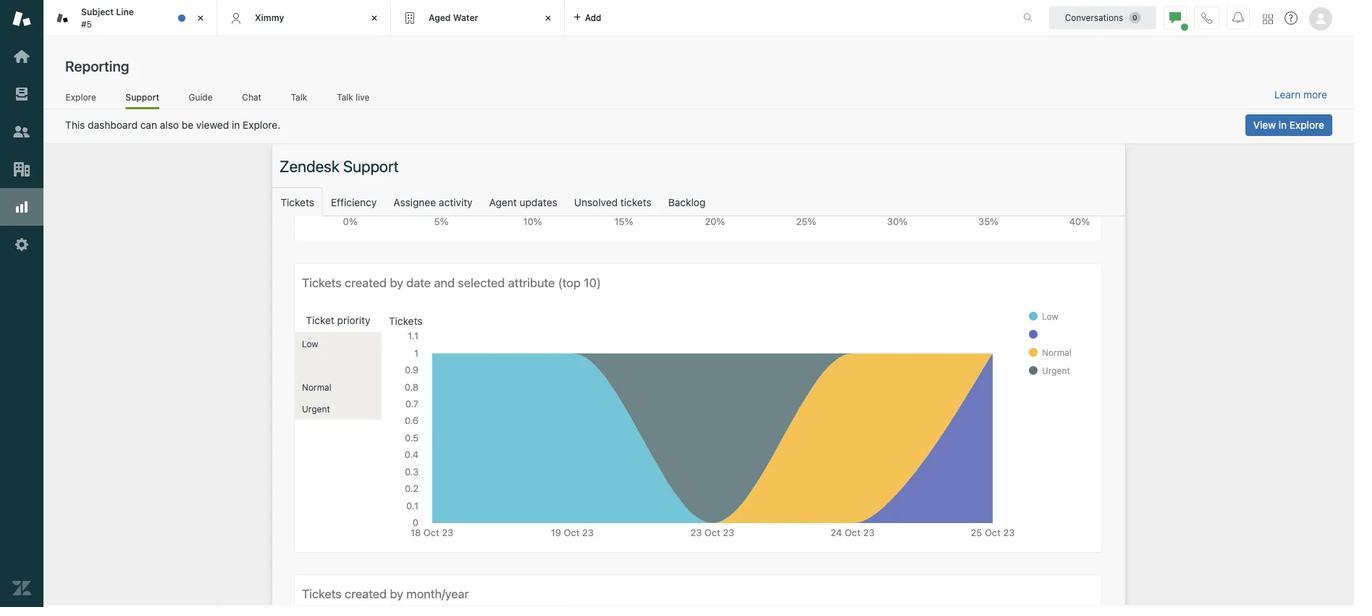 Task type: describe. For each thing, give the bounding box(es) containing it.
talk for talk live
[[337, 92, 353, 102]]

view in explore button
[[1245, 114, 1332, 136]]

close image inside tab
[[193, 11, 208, 25]]

explore link
[[65, 92, 97, 107]]

subject
[[81, 7, 114, 17]]

ximmy tab
[[217, 0, 391, 36]]

chat link
[[242, 92, 262, 107]]

tab containing subject line
[[43, 0, 217, 36]]

conversations button
[[1049, 6, 1156, 29]]

also
[[160, 119, 179, 131]]

guide link
[[188, 92, 213, 107]]

get started image
[[12, 47, 31, 66]]

tabs tab list
[[43, 0, 1008, 36]]

talk for talk
[[291, 92, 307, 102]]

learn
[[1274, 89, 1301, 101]]

#5
[[81, 19, 92, 29]]

organizations image
[[12, 160, 31, 179]]

explore.
[[243, 119, 280, 131]]

live
[[356, 92, 370, 102]]

support link
[[126, 92, 159, 109]]

aged water tab
[[391, 0, 565, 36]]

customers image
[[12, 122, 31, 141]]

dashboard
[[88, 119, 138, 131]]

button displays agent's chat status as online. image
[[1169, 12, 1181, 24]]

get help image
[[1285, 12, 1298, 25]]

aged
[[429, 13, 451, 23]]

reporting
[[65, 57, 129, 74]]

this dashboard can also be viewed in explore.
[[65, 119, 280, 131]]

add
[[585, 13, 601, 23]]

view
[[1253, 119, 1276, 131]]

can
[[140, 119, 157, 131]]

admin image
[[12, 235, 31, 254]]

zendesk products image
[[1263, 14, 1273, 24]]



Task type: locate. For each thing, give the bounding box(es) containing it.
1 horizontal spatial explore
[[1290, 119, 1324, 131]]

0 horizontal spatial talk
[[291, 92, 307, 102]]

explore
[[66, 92, 96, 102], [1290, 119, 1324, 131]]

water
[[453, 13, 478, 23]]

notifications image
[[1232, 12, 1244, 24]]

explore inside 'link'
[[66, 92, 96, 102]]

1 in from the left
[[1279, 119, 1287, 131]]

explore up this
[[66, 92, 96, 102]]

learn more link
[[1274, 88, 1327, 101]]

guide
[[189, 92, 213, 102]]

2 talk from the left
[[337, 92, 353, 102]]

this
[[65, 119, 85, 131]]

zendesk support image
[[12, 9, 31, 28]]

2 in from the left
[[232, 119, 240, 131]]

in
[[1279, 119, 1287, 131], [232, 119, 240, 131]]

close image left ximmy
[[193, 11, 208, 25]]

view in explore
[[1253, 119, 1324, 131]]

explore inside button
[[1290, 119, 1324, 131]]

talk right chat
[[291, 92, 307, 102]]

explore down learn more link
[[1290, 119, 1324, 131]]

talk
[[291, 92, 307, 102], [337, 92, 353, 102]]

0 horizontal spatial close image
[[193, 11, 208, 25]]

subject line #5
[[81, 7, 134, 29]]

viewed
[[196, 119, 229, 131]]

0 horizontal spatial in
[[232, 119, 240, 131]]

learn more
[[1274, 89, 1327, 101]]

1 close image from the left
[[193, 11, 208, 25]]

1 horizontal spatial in
[[1279, 119, 1287, 131]]

views image
[[12, 85, 31, 104]]

main element
[[0, 0, 43, 608]]

in right viewed
[[232, 119, 240, 131]]

2 close image from the left
[[367, 11, 382, 25]]

zendesk image
[[12, 579, 31, 598]]

talk live
[[337, 92, 370, 102]]

tab
[[43, 0, 217, 36]]

in right 'view'
[[1279, 119, 1287, 131]]

support
[[126, 92, 159, 102]]

ximmy
[[255, 13, 284, 23]]

close image
[[193, 11, 208, 25], [367, 11, 382, 25]]

in inside button
[[1279, 119, 1287, 131]]

close image left aged
[[367, 11, 382, 25]]

conversations
[[1065, 13, 1123, 23]]

line
[[116, 7, 134, 17]]

more
[[1303, 89, 1327, 101]]

1 vertical spatial explore
[[1290, 119, 1324, 131]]

talk left live
[[337, 92, 353, 102]]

close image
[[541, 11, 555, 25]]

talk live link
[[336, 92, 370, 107]]

1 talk from the left
[[291, 92, 307, 102]]

1 horizontal spatial talk
[[337, 92, 353, 102]]

chat
[[242, 92, 261, 102]]

close image inside ximmy tab
[[367, 11, 382, 25]]

aged water
[[429, 13, 478, 23]]

be
[[182, 119, 193, 131]]

1 horizontal spatial close image
[[367, 11, 382, 25]]

reporting image
[[12, 198, 31, 217]]

0 vertical spatial explore
[[66, 92, 96, 102]]

talk link
[[291, 92, 307, 107]]

0 horizontal spatial explore
[[66, 92, 96, 102]]

add button
[[565, 0, 610, 35]]



Task type: vqa. For each thing, say whether or not it's contained in the screenshot.
the Support link
yes



